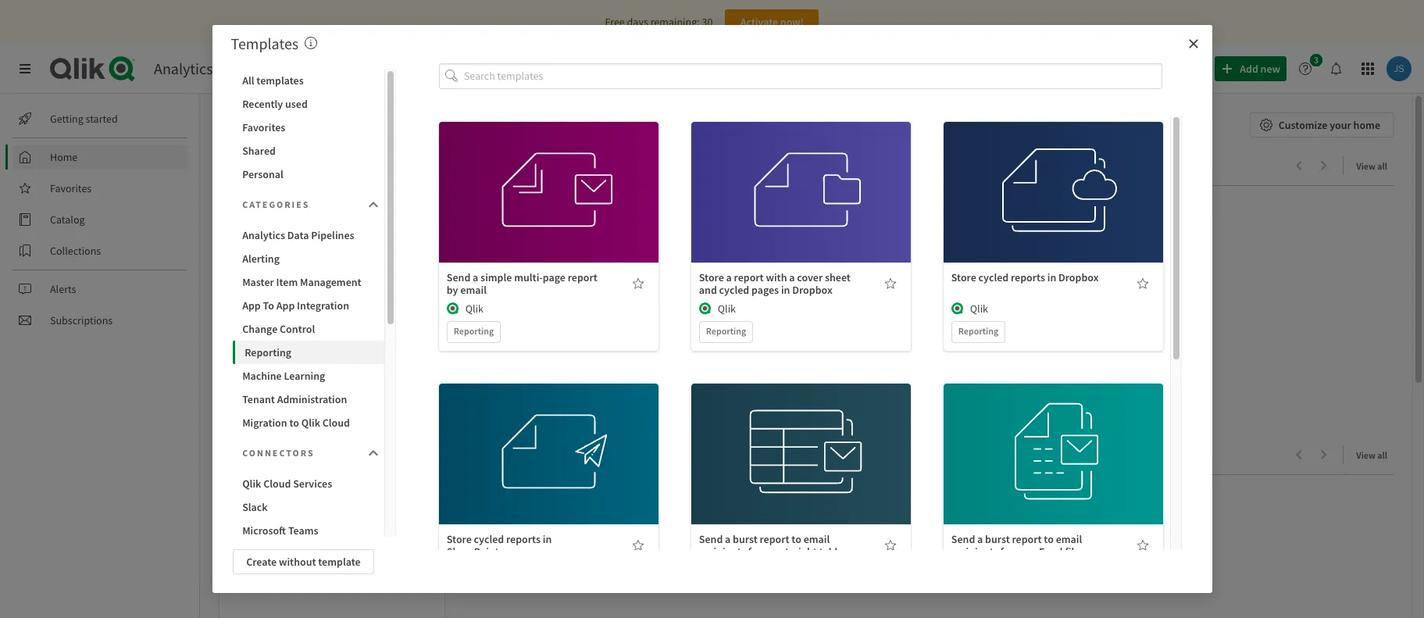 Task type: describe. For each thing, give the bounding box(es) containing it.
qlik inside qlik cloud services "button"
[[242, 477, 261, 491]]

store for store a report with a cover sheet and cycled pages in dropbox
[[699, 270, 724, 284]]

recently inside button
[[242, 97, 283, 111]]

advisor
[[1167, 62, 1202, 76]]

recipients for send a burst report to email recipients from an excel file
[[952, 544, 999, 559]]

qlik image for store cycled reports in dropbox
[[952, 302, 964, 315]]

view all for recently used
[[1357, 449, 1388, 461]]

send for send a burst report to email recipients from a straight table
[[699, 532, 723, 546]]

catalog
[[50, 213, 85, 227]]

recently used inside button
[[242, 97, 308, 111]]

sheet
[[825, 270, 851, 284]]

multi-
[[514, 270, 543, 284]]

templates
[[231, 34, 299, 53]]

shared button
[[233, 139, 385, 163]]

create
[[246, 555, 277, 569]]

control
[[280, 322, 315, 336]]

view all link for analytics to explore
[[1357, 156, 1394, 175]]

burst for a
[[733, 532, 758, 546]]

activate now!
[[741, 15, 804, 29]]

alerting
[[242, 252, 280, 266]]

categories
[[242, 199, 310, 210]]

management
[[300, 275, 362, 289]]

store cycled reports in dropbox
[[952, 270, 1099, 284]]

analytics data pipelines button
[[233, 224, 385, 247]]

store a report with a cover sheet and cycled pages in dropbox
[[699, 270, 851, 297]]

ask
[[1113, 62, 1130, 76]]

details for send a simple multi-page report by email
[[533, 202, 565, 216]]

1 app from the left
[[242, 299, 261, 313]]

analytics for analytics services
[[154, 59, 213, 78]]

first app
[[229, 349, 270, 363]]

ask insight advisor
[[1113, 62, 1202, 76]]

cycled for store cycled reports in dropbox
[[979, 270, 1009, 284]]

free days remaining: 30
[[605, 15, 713, 29]]

microsoft teams button
[[233, 519, 385, 542]]

recently used inside home main content
[[241, 445, 334, 465]]

reporting button
[[233, 341, 385, 364]]

all templates
[[242, 73, 304, 88]]

home
[[1354, 118, 1381, 132]]

details for store a report with a cover sheet and cycled pages in dropbox
[[785, 202, 817, 216]]

file
[[1065, 544, 1080, 559]]

favorites inside 'button'
[[242, 120, 286, 134]]

analytics for analytics to explore
[[241, 156, 302, 176]]

all for recently used
[[1378, 449, 1388, 461]]

all
[[242, 73, 254, 88]]

migration to qlik cloud
[[242, 416, 350, 430]]

add to favorites image for send a burst report to email recipients from a straight table
[[885, 539, 897, 551]]

from for a
[[748, 544, 771, 559]]

slack button
[[233, 496, 385, 519]]

analytics data pipelines
[[242, 228, 354, 242]]

use template for send a burst report to email recipients from an excel file
[[1023, 430, 1085, 444]]

use template for store cycled reports in dropbox
[[1023, 168, 1085, 182]]

getting started
[[50, 112, 118, 126]]

customize your home
[[1279, 118, 1381, 132]]

alerting button
[[233, 247, 385, 270]]

to inside "send a burst report to email recipients from an excel file"
[[1044, 532, 1054, 546]]

pipelines
[[311, 228, 354, 242]]

teams
[[288, 524, 319, 538]]

send a burst report to email recipients from an excel file
[[952, 532, 1083, 559]]

home main content
[[194, 94, 1425, 618]]

machine learning
[[242, 369, 325, 383]]

templates
[[257, 73, 304, 88]]

in for store cycled reports in dropbox
[[1048, 270, 1057, 284]]

cloud inside "button"
[[264, 477, 291, 491]]

recently used button
[[233, 92, 385, 116]]

template for store cycled reports in sharepoint
[[537, 430, 580, 444]]

used inside recently used button
[[285, 97, 308, 111]]

alerts
[[50, 282, 76, 296]]

favorites inside navigation pane element
[[50, 181, 92, 195]]

0 vertical spatial services
[[216, 59, 270, 78]]

store cycled reports in sharepoint
[[447, 532, 552, 559]]

catalog link
[[13, 207, 188, 232]]

customize
[[1279, 118, 1328, 132]]

template for store a report with a cover sheet and cycled pages in dropbox
[[790, 168, 832, 182]]

view for recently used
[[1357, 449, 1376, 461]]

app to app integration
[[242, 299, 349, 313]]

all templates button
[[233, 69, 385, 92]]

machine learning button
[[233, 364, 385, 388]]

data
[[287, 228, 309, 242]]

pages
[[752, 283, 779, 297]]

subscriptions link
[[13, 308, 188, 333]]

simple
[[481, 270, 512, 284]]

favorites button
[[233, 116, 385, 139]]

burst for an
[[986, 532, 1010, 546]]

details for store cycled reports in sharepoint
[[533, 464, 565, 478]]

master item management
[[242, 275, 362, 289]]

store for store cycled reports in dropbox
[[952, 270, 977, 284]]

updated
[[246, 366, 280, 378]]

now!
[[781, 15, 804, 29]]

use template button for store a report with a cover sheet and cycled pages in dropbox
[[752, 162, 850, 187]]

connectors button
[[233, 438, 385, 469]]

use template button for store cycled reports in sharepoint
[[500, 424, 598, 449]]

your
[[1330, 118, 1352, 132]]

remaining:
[[651, 15, 700, 29]]

use for store cycled reports in dropbox
[[1023, 168, 1040, 182]]

recently inside home main content
[[241, 445, 299, 465]]

use template for send a burst report to email recipients from a straight table
[[770, 430, 832, 444]]

reporting for store cycled reports in dropbox
[[959, 325, 999, 337]]

sharepoint
[[447, 544, 499, 559]]

categories button
[[233, 189, 385, 220]]

migration
[[242, 416, 287, 430]]

qlik cloud services
[[242, 477, 332, 491]]

alerts link
[[13, 277, 188, 302]]

details button for store a report with a cover sheet and cycled pages in dropbox
[[752, 197, 850, 222]]

add to favorites image for send a simple multi-page report by email
[[632, 277, 645, 290]]

updated 10 minutes ago
[[246, 366, 341, 378]]

a for store a report with a cover sheet and cycled pages in dropbox
[[726, 270, 732, 284]]

use template button for store cycled reports in dropbox
[[1005, 162, 1103, 187]]

straight
[[781, 544, 817, 559]]

reporting inside button
[[245, 345, 292, 360]]

email inside send a simple multi-page report by email
[[461, 283, 487, 297]]

report inside send a simple multi-page report by email
[[568, 270, 598, 284]]

qlik for reports
[[971, 301, 989, 315]]

minutes
[[293, 366, 325, 378]]

collections link
[[13, 238, 188, 263]]

jacob simon image
[[229, 365, 243, 379]]

item
[[276, 275, 298, 289]]

qlik image
[[447, 302, 459, 315]]

without
[[279, 555, 316, 569]]

explore
[[322, 156, 373, 176]]

personal
[[242, 167, 284, 181]]

details for send a burst report to email recipients from a straight table
[[785, 464, 817, 478]]

add to favorites image for store cycled reports in dropbox
[[1137, 277, 1150, 290]]

in for store cycled reports in sharepoint
[[543, 532, 552, 546]]

analytics to explore link
[[241, 156, 379, 176]]

create without template button
[[233, 549, 374, 574]]

cycled for store cycled reports in sharepoint
[[474, 532, 504, 546]]

by
[[447, 283, 458, 297]]

excel
[[1039, 544, 1063, 559]]

tenant administration
[[242, 392, 347, 406]]

use template button for send a simple multi-page report by email
[[500, 162, 598, 187]]

template inside button
[[318, 555, 361, 569]]

view all for analytics to explore
[[1357, 160, 1388, 172]]

30
[[702, 15, 713, 29]]

close image
[[1188, 38, 1200, 50]]

searchbar element
[[804, 56, 1078, 82]]



Task type: vqa. For each thing, say whether or not it's contained in the screenshot.
Send a simple multi-page report by email Qlik image
yes



Task type: locate. For each thing, give the bounding box(es) containing it.
2 vertical spatial analytics
[[242, 228, 285, 242]]

use for send a burst report to email recipients from an excel file
[[1023, 430, 1040, 444]]

jacob simon element
[[229, 365, 243, 379]]

0 vertical spatial used
[[285, 97, 308, 111]]

from for an
[[1001, 544, 1023, 559]]

template for store cycled reports in dropbox
[[1042, 168, 1085, 182]]

recently used link
[[241, 445, 340, 465]]

personal button
[[233, 163, 385, 186]]

0 horizontal spatial qlik image
[[699, 302, 712, 315]]

2 all from the top
[[1378, 449, 1388, 461]]

to left table
[[792, 532, 802, 546]]

in inside store cycled reports in sharepoint
[[543, 532, 552, 546]]

use template
[[518, 168, 580, 182], [770, 168, 832, 182], [1023, 168, 1085, 182], [518, 430, 580, 444], [770, 430, 832, 444], [1023, 430, 1085, 444]]

2 horizontal spatial in
[[1048, 270, 1057, 284]]

email for send a burst report to email recipients from an excel file
[[1056, 532, 1083, 546]]

change control button
[[233, 317, 385, 341]]

a for send a simple multi-page report by email
[[473, 270, 479, 284]]

add to favorites image for store a report with a cover sheet and cycled pages in dropbox
[[885, 277, 897, 290]]

administration
[[277, 392, 347, 406]]

0 horizontal spatial add to favorites image
[[885, 539, 897, 551]]

0 horizontal spatial favorites
[[50, 181, 92, 195]]

0 vertical spatial view all
[[1357, 160, 1388, 172]]

qlik up slack
[[242, 477, 261, 491]]

days
[[627, 15, 649, 29]]

store inside store cycled reports in sharepoint
[[447, 532, 472, 546]]

1 horizontal spatial add to favorites image
[[1137, 277, 1150, 290]]

2 burst from the left
[[986, 532, 1010, 546]]

1 horizontal spatial burst
[[986, 532, 1010, 546]]

free
[[605, 15, 625, 29]]

recipients inside "send a burst report to email recipients from an excel file"
[[952, 544, 999, 559]]

1 horizontal spatial recipients
[[952, 544, 999, 559]]

2 horizontal spatial email
[[1056, 532, 1083, 546]]

recipients left straight at the right bottom of the page
[[699, 544, 746, 559]]

Search templates text field
[[464, 63, 1163, 89]]

1 horizontal spatial services
[[293, 477, 332, 491]]

add to favorites image for store cycled reports in sharepoint
[[632, 539, 645, 551]]

0 vertical spatial cloud
[[323, 416, 350, 430]]

template for send a simple multi-page report by email
[[537, 168, 580, 182]]

email inside the send a burst report to email recipients from a straight table
[[804, 532, 830, 546]]

Search text field
[[829, 56, 1078, 82]]

0 vertical spatial add to favorites image
[[1137, 277, 1150, 290]]

report inside "send a burst report to email recipients from an excel file"
[[1012, 532, 1042, 546]]

send a burst report to email recipients from a straight table
[[699, 532, 844, 559]]

0 vertical spatial recently
[[242, 97, 283, 111]]

1 horizontal spatial favorites
[[242, 120, 286, 134]]

report right 'page'
[[568, 270, 598, 284]]

started
[[86, 112, 118, 126]]

details button for store cycled reports in dropbox
[[1005, 197, 1103, 222]]

home down getting
[[50, 150, 78, 164]]

0 vertical spatial recently used
[[242, 97, 308, 111]]

a for send a burst report to email recipients from a straight table
[[725, 532, 731, 546]]

app left the to
[[242, 299, 261, 313]]

reports for sharepoint
[[506, 532, 541, 546]]

recipients inside the send a burst report to email recipients from a straight table
[[699, 544, 746, 559]]

template for send a burst report to email recipients from a straight table
[[790, 430, 832, 444]]

0 horizontal spatial recipients
[[699, 544, 746, 559]]

report inside the send a burst report to email recipients from a straight table
[[760, 532, 790, 546]]

1 vertical spatial recently
[[241, 445, 299, 465]]

2 app from the left
[[276, 299, 295, 313]]

favorites up shared
[[242, 120, 286, 134]]

2 from from the left
[[1001, 544, 1023, 559]]

use template button
[[500, 162, 598, 187], [752, 162, 850, 187], [1005, 162, 1103, 187], [500, 424, 598, 449], [752, 424, 850, 449], [1005, 424, 1103, 449]]

ask insight advisor button
[[1087, 56, 1209, 81]]

recently down all templates
[[242, 97, 283, 111]]

use template button for send a burst report to email recipients from a straight table
[[752, 424, 850, 449]]

recently used down all templates
[[242, 97, 308, 111]]

qlik down administration
[[301, 416, 320, 430]]

1 vertical spatial analytics
[[241, 156, 302, 176]]

add to favorites image
[[1137, 277, 1150, 290], [885, 539, 897, 551]]

send inside send a simple multi-page report by email
[[447, 270, 471, 284]]

burst inside "send a burst report to email recipients from an excel file"
[[986, 532, 1010, 546]]

send inside the send a burst report to email recipients from a straight table
[[699, 532, 723, 546]]

1 horizontal spatial home
[[219, 113, 267, 137]]

a inside send a simple multi-page report by email
[[473, 270, 479, 284]]

view for analytics to explore
[[1357, 160, 1376, 172]]

1 view all from the top
[[1357, 160, 1388, 172]]

10
[[282, 366, 291, 378]]

microsoft
[[242, 524, 286, 538]]

send for send a simple multi-page report by email
[[447, 270, 471, 284]]

dropbox inside store a report with a cover sheet and cycled pages in dropbox
[[793, 283, 833, 297]]

to inside the send a burst report to email recipients from a straight table
[[792, 532, 802, 546]]

with
[[766, 270, 787, 284]]

1 horizontal spatial cycled
[[719, 283, 750, 297]]

1 vertical spatial home
[[50, 150, 78, 164]]

email for send a burst report to email recipients from a straight table
[[804, 532, 830, 546]]

1 vertical spatial view all
[[1357, 449, 1388, 461]]

activate now! link
[[726, 9, 819, 34]]

use for send a burst report to email recipients from a straight table
[[770, 430, 788, 444]]

migration to qlik cloud button
[[233, 411, 385, 435]]

reports inside store cycled reports in sharepoint
[[506, 532, 541, 546]]

use template for send a simple multi-page report by email
[[518, 168, 580, 182]]

2 recipients from the left
[[952, 544, 999, 559]]

1 vertical spatial view
[[1357, 449, 1376, 461]]

templates are pre-built automations that help you automate common business workflows. get started by selecting one of the pre-built templates or choose the blank canvas to build an automation from scratch. image
[[305, 37, 317, 49]]

home inside navigation pane element
[[50, 150, 78, 164]]

2 horizontal spatial cycled
[[979, 270, 1009, 284]]

to down tenant administration
[[290, 416, 299, 430]]

shared
[[242, 144, 276, 158]]

qlik down store cycled reports in dropbox
[[971, 301, 989, 315]]

to
[[263, 299, 274, 313]]

to inside home main content
[[305, 156, 319, 176]]

0 horizontal spatial app
[[242, 299, 261, 313]]

1 all from the top
[[1378, 160, 1388, 172]]

change
[[242, 322, 278, 336]]

burst left "an"
[[986, 532, 1010, 546]]

connectors
[[242, 447, 315, 459]]

cloud inside button
[[323, 416, 350, 430]]

qlik image
[[699, 302, 712, 315], [952, 302, 964, 315]]

getting
[[50, 112, 83, 126]]

and
[[699, 283, 717, 297]]

app right the to
[[276, 299, 295, 313]]

used inside home main content
[[302, 445, 334, 465]]

a for send a burst report to email recipients from an excel file
[[978, 532, 983, 546]]

analytics inside home main content
[[241, 156, 302, 176]]

home inside main content
[[219, 113, 267, 137]]

services up slack button
[[293, 477, 332, 491]]

send inside "send a burst report to email recipients from an excel file"
[[952, 532, 976, 546]]

cloud down administration
[[323, 416, 350, 430]]

activate
[[741, 15, 778, 29]]

details button for send a burst report to email recipients from an excel file
[[1005, 458, 1103, 483]]

reporting down store cycled reports in dropbox
[[959, 325, 999, 337]]

report left table
[[760, 532, 790, 546]]

report left with
[[734, 270, 764, 284]]

table
[[820, 544, 844, 559]]

change control
[[242, 322, 315, 336]]

0 horizontal spatial in
[[543, 532, 552, 546]]

1 vertical spatial add to favorites image
[[885, 539, 897, 551]]

getting started link
[[13, 106, 188, 131]]

view all link
[[1357, 156, 1394, 175], [1357, 445, 1394, 464]]

from left "an"
[[1001, 544, 1023, 559]]

send for send a burst report to email recipients from an excel file
[[952, 532, 976, 546]]

recipients for send a burst report to email recipients from a straight table
[[699, 544, 746, 559]]

recently used up qlik cloud services at the bottom of the page
[[241, 445, 334, 465]]

app to app integration button
[[233, 294, 385, 317]]

reporting for send a simple multi-page report by email
[[454, 325, 494, 337]]

reporting for store a report with a cover sheet and cycled pages in dropbox
[[706, 325, 747, 337]]

create without template
[[246, 555, 361, 569]]

tenant administration button
[[233, 388, 385, 411]]

close sidebar menu image
[[19, 63, 31, 75]]

home
[[219, 113, 267, 137], [50, 150, 78, 164]]

qlik image down store cycled reports in dropbox
[[952, 302, 964, 315]]

0 vertical spatial reports
[[1011, 270, 1046, 284]]

1 horizontal spatial from
[[1001, 544, 1023, 559]]

favorites link
[[13, 176, 188, 201]]

add to favorites image for send a burst report to email recipients from an excel file
[[1137, 539, 1150, 551]]

to left explore
[[305, 156, 319, 176]]

use template for store a report with a cover sheet and cycled pages in dropbox
[[770, 168, 832, 182]]

add to favorites image
[[632, 277, 645, 290], [885, 277, 897, 290], [632, 539, 645, 551], [1137, 539, 1150, 551]]

collections
[[50, 244, 101, 258]]

0 horizontal spatial home
[[50, 150, 78, 164]]

cycled inside store a report with a cover sheet and cycled pages in dropbox
[[719, 283, 750, 297]]

analytics services element
[[154, 59, 270, 78]]

to inside button
[[290, 416, 299, 430]]

templates are pre-built automations that help you automate common business workflows. get started by selecting one of the pre-built templates or choose the blank canvas to build an automation from scratch. tooltip
[[305, 34, 317, 53]]

used up favorites 'button'
[[285, 97, 308, 111]]

1 vertical spatial used
[[302, 445, 334, 465]]

insight
[[1132, 62, 1165, 76]]

1 vertical spatial services
[[293, 477, 332, 491]]

1 horizontal spatial reports
[[1011, 270, 1046, 284]]

use template button for send a burst report to email recipients from an excel file
[[1005, 424, 1103, 449]]

ago
[[327, 366, 341, 378]]

to right "an"
[[1044, 532, 1054, 546]]

2 view all link from the top
[[1357, 445, 1394, 464]]

favorites
[[242, 120, 286, 134], [50, 181, 92, 195]]

1 vertical spatial favorites
[[50, 181, 92, 195]]

app
[[242, 299, 261, 313], [276, 299, 295, 313]]

0 horizontal spatial send
[[447, 270, 471, 284]]

cloud
[[323, 416, 350, 430], [264, 477, 291, 491]]

1 horizontal spatial store
[[699, 270, 724, 284]]

all for analytics to explore
[[1378, 160, 1388, 172]]

recently used
[[242, 97, 308, 111], [241, 445, 334, 465]]

0 horizontal spatial cycled
[[474, 532, 504, 546]]

a
[[473, 270, 479, 284], [726, 270, 732, 284], [790, 270, 795, 284], [725, 532, 731, 546], [978, 532, 983, 546], [773, 544, 779, 559]]

2 horizontal spatial store
[[952, 270, 977, 284]]

from left straight at the right bottom of the page
[[748, 544, 771, 559]]

1 from from the left
[[748, 544, 771, 559]]

navigation pane element
[[0, 100, 199, 339]]

0 vertical spatial view all link
[[1357, 156, 1394, 175]]

home up shared
[[219, 113, 267, 137]]

from inside "send a burst report to email recipients from an excel file"
[[1001, 544, 1023, 559]]

reporting up updated
[[245, 345, 292, 360]]

reporting down qlik icon
[[454, 325, 494, 337]]

0 horizontal spatial services
[[216, 59, 270, 78]]

1 vertical spatial view all link
[[1357, 445, 1394, 464]]

an
[[1026, 544, 1037, 559]]

0 horizontal spatial reports
[[506, 532, 541, 546]]

use for send a simple multi-page report by email
[[518, 168, 535, 182]]

qlik
[[466, 301, 484, 315], [718, 301, 736, 315], [971, 301, 989, 315], [301, 416, 320, 430], [242, 477, 261, 491]]

to
[[305, 156, 319, 176], [290, 416, 299, 430], [792, 532, 802, 546], [1044, 532, 1054, 546]]

from
[[748, 544, 771, 559], [1001, 544, 1023, 559]]

a inside "send a burst report to email recipients from an excel file"
[[978, 532, 983, 546]]

1 vertical spatial reports
[[506, 532, 541, 546]]

1 horizontal spatial cloud
[[323, 416, 350, 430]]

0 horizontal spatial store
[[447, 532, 472, 546]]

master
[[242, 275, 274, 289]]

integration
[[297, 299, 349, 313]]

subscriptions
[[50, 313, 113, 327]]

use for store cycled reports in sharepoint
[[518, 430, 535, 444]]

burst left straight at the right bottom of the page
[[733, 532, 758, 546]]

report
[[568, 270, 598, 284], [734, 270, 764, 284], [760, 532, 790, 546], [1012, 532, 1042, 546]]

store for store cycled reports in sharepoint
[[447, 532, 472, 546]]

2 view all from the top
[[1357, 449, 1388, 461]]

email
[[461, 283, 487, 297], [804, 532, 830, 546], [1056, 532, 1083, 546]]

1 horizontal spatial email
[[804, 532, 830, 546]]

2 view from the top
[[1357, 449, 1376, 461]]

qlik for simple
[[466, 301, 484, 315]]

cloud down connectors
[[264, 477, 291, 491]]

qlik down store a report with a cover sheet and cycled pages in dropbox
[[718, 301, 736, 315]]

0 horizontal spatial from
[[748, 544, 771, 559]]

0 horizontal spatial dropbox
[[793, 283, 833, 297]]

details button for store cycled reports in sharepoint
[[500, 458, 598, 483]]

reports for dropbox
[[1011, 270, 1046, 284]]

reporting down and
[[706, 325, 747, 337]]

2 qlik image from the left
[[952, 302, 964, 315]]

in
[[1048, 270, 1057, 284], [782, 283, 791, 297], [543, 532, 552, 546]]

customize your home button
[[1250, 113, 1394, 138]]

details button for send a simple multi-page report by email
[[500, 197, 598, 222]]

1 vertical spatial recently used
[[241, 445, 334, 465]]

cycled inside store cycled reports in sharepoint
[[474, 532, 504, 546]]

0 horizontal spatial burst
[[733, 532, 758, 546]]

in inside store a report with a cover sheet and cycled pages in dropbox
[[782, 283, 791, 297]]

burst inside the send a burst report to email recipients from a straight table
[[733, 532, 758, 546]]

2 horizontal spatial send
[[952, 532, 976, 546]]

0 horizontal spatial email
[[461, 283, 487, 297]]

qlik for report
[[718, 301, 736, 315]]

1 horizontal spatial in
[[782, 283, 791, 297]]

used up qlik cloud services "button"
[[302, 445, 334, 465]]

details for send a burst report to email recipients from an excel file
[[1038, 464, 1070, 478]]

1 burst from the left
[[733, 532, 758, 546]]

0 vertical spatial analytics
[[154, 59, 213, 78]]

master item management button
[[233, 270, 385, 294]]

1 horizontal spatial app
[[276, 299, 295, 313]]

first
[[229, 349, 250, 363]]

qlik right qlik icon
[[466, 301, 484, 315]]

1 view all link from the top
[[1357, 156, 1394, 175]]

report left file
[[1012, 532, 1042, 546]]

use for store a report with a cover sheet and cycled pages in dropbox
[[770, 168, 788, 182]]

template for send a burst report to email recipients from an excel file
[[1042, 430, 1085, 444]]

qlik inside migration to qlik cloud button
[[301, 416, 320, 430]]

slack
[[242, 500, 268, 514]]

cover
[[797, 270, 823, 284]]

page
[[543, 270, 566, 284]]

1 vertical spatial cloud
[[264, 477, 291, 491]]

recipients left "an"
[[952, 544, 999, 559]]

recently down migration
[[241, 445, 299, 465]]

1 vertical spatial all
[[1378, 449, 1388, 461]]

0 vertical spatial home
[[219, 113, 267, 137]]

1 view from the top
[[1357, 160, 1376, 172]]

1 horizontal spatial send
[[699, 532, 723, 546]]

view all link for recently used
[[1357, 445, 1394, 464]]

qlik image down and
[[699, 302, 712, 315]]

from inside the send a burst report to email recipients from a straight table
[[748, 544, 771, 559]]

favorites up catalog
[[50, 181, 92, 195]]

1 qlik image from the left
[[699, 302, 712, 315]]

0 vertical spatial view
[[1357, 160, 1376, 172]]

analytics inside analytics data pipelines button
[[242, 228, 285, 242]]

1 horizontal spatial dropbox
[[1059, 270, 1099, 284]]

report inside store a report with a cover sheet and cycled pages in dropbox
[[734, 270, 764, 284]]

use template for store cycled reports in sharepoint
[[518, 430, 580, 444]]

microsoft teams
[[242, 524, 319, 538]]

personal element
[[320, 327, 345, 352]]

burst
[[733, 532, 758, 546], [986, 532, 1010, 546]]

0 vertical spatial all
[[1378, 160, 1388, 172]]

0 horizontal spatial cloud
[[264, 477, 291, 491]]

details for store cycled reports in dropbox
[[1038, 202, 1070, 216]]

home link
[[13, 145, 188, 170]]

services down templates
[[216, 59, 270, 78]]

email inside "send a burst report to email recipients from an excel file"
[[1056, 532, 1083, 546]]

qlik cloud services button
[[233, 472, 385, 496]]

services inside qlik cloud services "button"
[[293, 477, 332, 491]]

qlik image for store a report with a cover sheet and cycled pages in dropbox
[[699, 302, 712, 315]]

store inside store a report with a cover sheet and cycled pages in dropbox
[[699, 270, 724, 284]]

1 recipients from the left
[[699, 544, 746, 559]]

tenant
[[242, 392, 275, 406]]

analytics to explore
[[241, 156, 373, 176]]

details button for send a burst report to email recipients from a straight table
[[752, 458, 850, 483]]

analytics for analytics data pipelines
[[242, 228, 285, 242]]

dropbox
[[1059, 270, 1099, 284], [793, 283, 833, 297]]

used
[[285, 97, 308, 111], [302, 445, 334, 465]]

1 horizontal spatial qlik image
[[952, 302, 964, 315]]

0 vertical spatial favorites
[[242, 120, 286, 134]]



